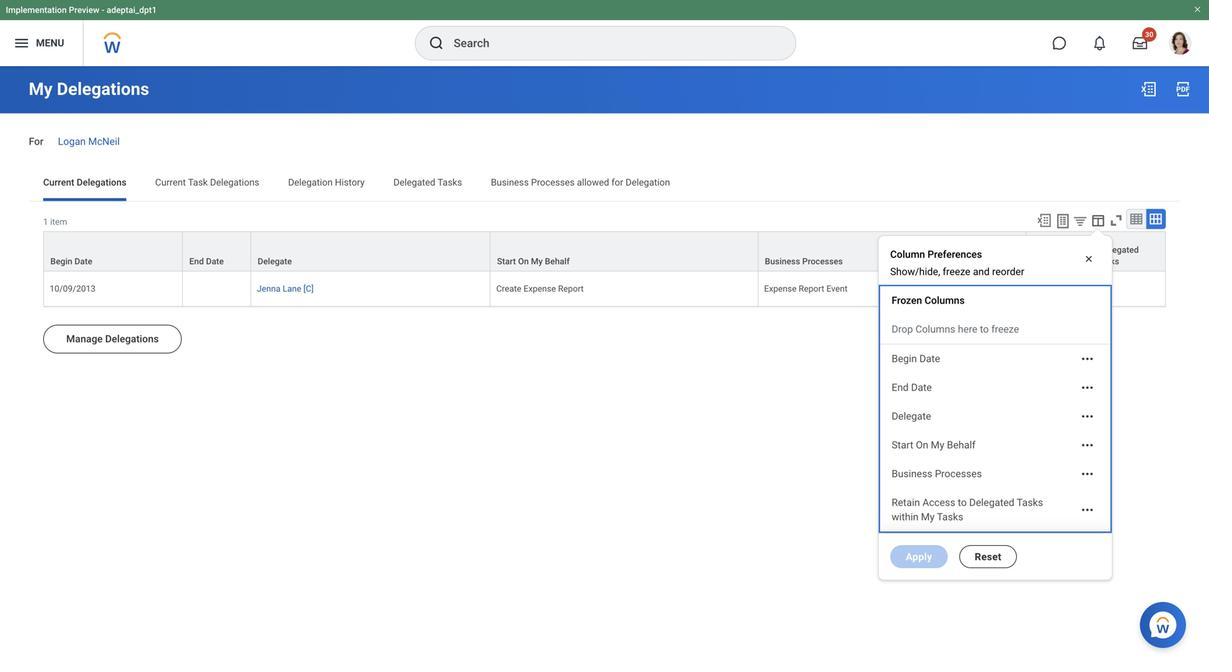 Task type: describe. For each thing, give the bounding box(es) containing it.
close environment banner image
[[1194, 5, 1202, 14]]

task
[[188, 177, 208, 188]]

here
[[958, 324, 978, 335]]

begin inside popup button
[[50, 257, 72, 267]]

yes
[[1032, 284, 1046, 294]]

create expense report element
[[496, 281, 584, 294]]

delegations for current delegations
[[77, 177, 126, 188]]

within inside dialog
[[892, 511, 919, 523]]

on inside dialog
[[916, 440, 929, 451]]

click to view/edit grid preferences image
[[1091, 213, 1106, 228]]

1 report from the left
[[558, 284, 584, 294]]

expense inside expense report event element
[[764, 284, 797, 294]]

business inside tab list
[[491, 177, 529, 188]]

start on my behalf inside popup button
[[497, 257, 570, 267]]

allowed
[[577, 177, 609, 188]]

item
[[50, 217, 67, 227]]

logan mcneil link
[[58, 133, 120, 148]]

start inside popup button
[[497, 257, 516, 267]]

current for current task delegations
[[155, 177, 186, 188]]

x small image
[[1082, 252, 1096, 266]]

adeptai_dpt1
[[107, 5, 157, 15]]

delegations for manage delegations
[[105, 333, 159, 345]]

1
[[43, 217, 48, 227]]

2 vertical spatial to
[[958, 497, 967, 509]]

to inside "popup button"
[[1090, 245, 1098, 255]]

current task delegations
[[155, 177, 259, 188]]

freeze inside column preferences show/hide, freeze and reorder
[[943, 266, 971, 278]]

behalf inside popup button
[[545, 257, 570, 267]]

frozen columns
[[892, 295, 965, 307]]

end date button
[[183, 232, 251, 271]]

retain inside dialog
[[892, 497, 920, 509]]

fullscreen image
[[1109, 213, 1124, 228]]

export to worksheets image
[[1055, 213, 1072, 230]]

business processes allowed for delegation
[[491, 177, 670, 188]]

1 vertical spatial end
[[892, 382, 909, 394]]

begin date inside dialog
[[892, 353, 940, 365]]

related actions image for begin date
[[1081, 352, 1095, 366]]

and
[[973, 266, 990, 278]]

preferences
[[928, 249, 982, 261]]

end date inside dialog
[[892, 382, 932, 394]]

delegated inside "popup button"
[[1100, 245, 1139, 255]]

retain access to delegated tasks within my tasks inside dialog
[[892, 497, 1044, 523]]

mcneil
[[88, 136, 120, 148]]

apply button
[[891, 546, 948, 569]]

jenna lane [c]
[[257, 284, 314, 294]]

current delegations
[[43, 177, 126, 188]]

logan
[[58, 136, 86, 148]]

for
[[29, 136, 44, 148]]

jenna lane [c] link
[[257, 281, 314, 294]]

processes inside popup button
[[803, 257, 843, 267]]

notifications large image
[[1093, 36, 1107, 50]]

begin inside dialog
[[892, 353, 917, 365]]

delegated inside dialog
[[970, 497, 1015, 509]]

reorder
[[992, 266, 1025, 278]]

expand table image
[[1149, 212, 1163, 226]]

0 horizontal spatial access
[[923, 497, 956, 509]]

preview
[[69, 5, 99, 15]]

apply
[[906, 551, 933, 563]]

related actions image for delegate
[[1081, 410, 1095, 424]]

1 delegation from the left
[[288, 177, 333, 188]]

start on my behalf inside dialog
[[892, 440, 976, 451]]

business inside popup button
[[765, 257, 800, 267]]

history
[[335, 177, 365, 188]]

delegation history
[[288, 177, 365, 188]]

for
[[612, 177, 623, 188]]

search image
[[428, 35, 445, 52]]

drop
[[892, 324, 913, 335]]

lane
[[283, 284, 301, 294]]

manage delegations
[[66, 333, 159, 345]]

[c]
[[304, 284, 314, 294]]

show/hide,
[[891, 266, 941, 278]]

create
[[496, 284, 522, 294]]

tab list inside my delegations main content
[[29, 166, 1181, 201]]

on inside popup button
[[518, 257, 529, 267]]



Task type: locate. For each thing, give the bounding box(es) containing it.
delegation
[[288, 177, 333, 188], [626, 177, 670, 188]]

begin date down drop
[[892, 353, 940, 365]]

1 row from the top
[[43, 231, 1166, 272]]

0 horizontal spatial to
[[958, 497, 967, 509]]

to up "reset" button
[[958, 497, 967, 509]]

select to filter grid data image
[[1073, 213, 1088, 228]]

column
[[891, 249, 925, 261]]

2 horizontal spatial delegated
[[1100, 245, 1139, 255]]

1 horizontal spatial expense
[[764, 284, 797, 294]]

retain access to delegated tasks within my tasks up "reset" button
[[892, 497, 1044, 523]]

0 horizontal spatial start on my behalf
[[497, 257, 570, 267]]

business processes inside popup button
[[765, 257, 843, 267]]

1 horizontal spatial on
[[916, 440, 929, 451]]

30 button
[[1124, 27, 1157, 59]]

1 horizontal spatial retain
[[1033, 245, 1058, 255]]

0 vertical spatial retain access to delegated tasks within my tasks
[[1033, 245, 1139, 267]]

4 related actions image from the top
[[1081, 503, 1095, 518]]

within up the apply button
[[892, 511, 919, 523]]

related actions image
[[1081, 381, 1095, 395], [1081, 410, 1095, 424]]

end date inside popup button
[[189, 257, 224, 267]]

dialog
[[878, 221, 1113, 581]]

1 vertical spatial on
[[916, 440, 929, 451]]

delegated up "reset" button
[[970, 497, 1015, 509]]

0 vertical spatial processes
[[531, 177, 575, 188]]

1 horizontal spatial delegation
[[626, 177, 670, 188]]

jenna
[[257, 284, 281, 294]]

columns for frozen
[[925, 295, 965, 307]]

1 vertical spatial related actions image
[[1081, 410, 1095, 424]]

retain
[[1033, 245, 1058, 255], [892, 497, 920, 509]]

retain down the export to worksheets image
[[1033, 245, 1058, 255]]

0 horizontal spatial processes
[[531, 177, 575, 188]]

report
[[558, 284, 584, 294], [799, 284, 825, 294]]

implementation
[[6, 5, 67, 15]]

date
[[75, 257, 92, 267], [206, 257, 224, 267], [920, 353, 940, 365], [911, 382, 932, 394]]

delegations inside manage delegations button
[[105, 333, 159, 345]]

current left task
[[155, 177, 186, 188]]

on
[[518, 257, 529, 267], [916, 440, 929, 451]]

drop columns here to freeze
[[892, 324, 1019, 335]]

start on my behalf
[[497, 257, 570, 267], [892, 440, 976, 451]]

0 horizontal spatial begin date
[[50, 257, 92, 267]]

0 horizontal spatial business
[[491, 177, 529, 188]]

logan mcneil
[[58, 136, 120, 148]]

frozen
[[892, 295, 922, 307]]

1 vertical spatial within
[[892, 511, 919, 523]]

columns down frozen columns
[[916, 324, 956, 335]]

view printable version (pdf) image
[[1175, 81, 1192, 98]]

1 vertical spatial begin date
[[892, 353, 940, 365]]

within left x small icon
[[1058, 257, 1081, 267]]

0 vertical spatial to
[[1090, 245, 1098, 255]]

1 related actions image from the top
[[1081, 352, 1095, 366]]

3 related actions image from the top
[[1081, 467, 1095, 482]]

row
[[43, 231, 1166, 272], [43, 272, 1166, 307]]

1 horizontal spatial behalf
[[947, 440, 976, 451]]

1 vertical spatial processes
[[803, 257, 843, 267]]

0 horizontal spatial export to excel image
[[1037, 213, 1053, 228]]

0 horizontal spatial start
[[497, 257, 516, 267]]

0 horizontal spatial current
[[43, 177, 74, 188]]

expense report event element
[[764, 281, 848, 294]]

implementation preview -   adeptai_dpt1
[[6, 5, 157, 15]]

delegate inside popup button
[[258, 257, 292, 267]]

1 horizontal spatial delegated
[[970, 497, 1015, 509]]

0 vertical spatial begin
[[50, 257, 72, 267]]

0 horizontal spatial within
[[892, 511, 919, 523]]

1 horizontal spatial within
[[1058, 257, 1081, 267]]

retain access to delegated tasks within my tasks
[[1033, 245, 1139, 267], [892, 497, 1044, 523]]

business processes
[[765, 257, 843, 267], [892, 468, 982, 480]]

related actions image for end date
[[1081, 381, 1095, 395]]

delegated
[[394, 177, 436, 188], [1100, 245, 1139, 255], [970, 497, 1015, 509]]

delegations
[[57, 79, 149, 99], [77, 177, 126, 188], [210, 177, 259, 188], [105, 333, 159, 345]]

1 vertical spatial retain
[[892, 497, 920, 509]]

current
[[43, 177, 74, 188], [155, 177, 186, 188]]

1 vertical spatial to
[[980, 324, 989, 335]]

2 related actions image from the top
[[1081, 438, 1095, 453]]

processes
[[531, 177, 575, 188], [803, 257, 843, 267], [935, 468, 982, 480]]

row down start on my behalf popup button at the top
[[43, 272, 1166, 307]]

1 vertical spatial business processes
[[892, 468, 982, 480]]

0 horizontal spatial expense
[[524, 284, 556, 294]]

1 vertical spatial access
[[923, 497, 956, 509]]

2 horizontal spatial to
[[1090, 245, 1098, 255]]

freeze right the here
[[992, 324, 1019, 335]]

column preferences show/hide, freeze and reorder
[[891, 249, 1025, 278]]

2 horizontal spatial business
[[892, 468, 933, 480]]

begin up 10/09/2013
[[50, 257, 72, 267]]

1 vertical spatial columns
[[916, 324, 956, 335]]

delegation left history
[[288, 177, 333, 188]]

2 report from the left
[[799, 284, 825, 294]]

1 vertical spatial export to excel image
[[1037, 213, 1053, 228]]

profile logan mcneil image
[[1169, 32, 1192, 58]]

1 horizontal spatial end date
[[892, 382, 932, 394]]

0 vertical spatial start on my behalf
[[497, 257, 570, 267]]

0 horizontal spatial business processes
[[765, 257, 843, 267]]

my
[[29, 79, 53, 99], [531, 257, 543, 267], [1083, 257, 1095, 267], [931, 440, 945, 451], [921, 511, 935, 523]]

cell
[[183, 272, 251, 307]]

0 vertical spatial behalf
[[545, 257, 570, 267]]

2 vertical spatial business
[[892, 468, 933, 480]]

0 vertical spatial columns
[[925, 295, 965, 307]]

0 vertical spatial delegated
[[394, 177, 436, 188]]

30
[[1146, 30, 1154, 39]]

delegations down mcneil
[[77, 177, 126, 188]]

1 horizontal spatial freeze
[[992, 324, 1019, 335]]

delegated tasks
[[394, 177, 462, 188]]

2 vertical spatial delegated
[[970, 497, 1015, 509]]

inbox large image
[[1133, 36, 1148, 50]]

1 vertical spatial behalf
[[947, 440, 976, 451]]

10/09/2013
[[50, 284, 96, 294]]

access down select to filter grid data image
[[1060, 245, 1088, 255]]

0 vertical spatial on
[[518, 257, 529, 267]]

start inside dialog
[[892, 440, 914, 451]]

begin down drop
[[892, 353, 917, 365]]

1 vertical spatial start
[[892, 440, 914, 451]]

0 horizontal spatial end date
[[189, 257, 224, 267]]

0 vertical spatial business
[[491, 177, 529, 188]]

1 horizontal spatial to
[[980, 324, 989, 335]]

2 vertical spatial processes
[[935, 468, 982, 480]]

current up item
[[43, 177, 74, 188]]

1 vertical spatial retain access to delegated tasks within my tasks
[[892, 497, 1044, 523]]

business processes button
[[759, 232, 1026, 271]]

columns up the drop columns here to freeze
[[925, 295, 965, 307]]

expense
[[524, 284, 556, 294], [764, 284, 797, 294]]

1 horizontal spatial begin
[[892, 353, 917, 365]]

processes inside tab list
[[531, 177, 575, 188]]

retain access to delegated tasks within my tasks inside "popup button"
[[1033, 245, 1139, 267]]

manage
[[66, 333, 103, 345]]

0 horizontal spatial delegation
[[288, 177, 333, 188]]

0 horizontal spatial end
[[189, 257, 204, 267]]

1 expense from the left
[[524, 284, 556, 294]]

begin date up 10/09/2013
[[50, 257, 92, 267]]

delegations right task
[[210, 177, 259, 188]]

access inside "popup button"
[[1060, 245, 1088, 255]]

1 vertical spatial start on my behalf
[[892, 440, 976, 451]]

0 horizontal spatial delegated
[[394, 177, 436, 188]]

within
[[1058, 257, 1081, 267], [892, 511, 919, 523]]

related actions image for retain access to delegated tasks within my tasks
[[1081, 503, 1095, 518]]

start on my behalf button
[[491, 232, 758, 271]]

2 current from the left
[[155, 177, 186, 188]]

0 horizontal spatial behalf
[[545, 257, 570, 267]]

0 horizontal spatial freeze
[[943, 266, 971, 278]]

related actions image for business processes
[[1081, 467, 1095, 482]]

within inside retain access to delegated tasks within my tasks "popup button"
[[1058, 257, 1081, 267]]

1 horizontal spatial export to excel image
[[1140, 81, 1158, 98]]

0 horizontal spatial report
[[558, 284, 584, 294]]

access up the apply button
[[923, 497, 956, 509]]

1 horizontal spatial current
[[155, 177, 186, 188]]

behalf
[[545, 257, 570, 267], [947, 440, 976, 451]]

0 horizontal spatial retain
[[892, 497, 920, 509]]

business
[[491, 177, 529, 188], [765, 257, 800, 267], [892, 468, 933, 480]]

1 vertical spatial delegated
[[1100, 245, 1139, 255]]

0 vertical spatial start
[[497, 257, 516, 267]]

1 vertical spatial begin
[[892, 353, 917, 365]]

begin date inside begin date popup button
[[50, 257, 92, 267]]

0 vertical spatial access
[[1060, 245, 1088, 255]]

0 horizontal spatial delegate
[[258, 257, 292, 267]]

expense inside the create expense report element
[[524, 284, 556, 294]]

0 vertical spatial related actions image
[[1081, 381, 1095, 395]]

0 vertical spatial delegate
[[258, 257, 292, 267]]

0 vertical spatial begin date
[[50, 257, 92, 267]]

access
[[1060, 245, 1088, 255], [923, 497, 956, 509]]

report right "create"
[[558, 284, 584, 294]]

1 horizontal spatial start on my behalf
[[892, 440, 976, 451]]

row containing retain access to delegated tasks within my tasks
[[43, 231, 1166, 272]]

delegated down fullscreen icon
[[1100, 245, 1139, 255]]

cell inside my delegations main content
[[183, 272, 251, 307]]

export to excel image left the export to worksheets image
[[1037, 213, 1053, 228]]

retain up the apply button
[[892, 497, 920, 509]]

export to excel image left view printable version (pdf) image
[[1140, 81, 1158, 98]]

retain access to delegated tasks within my tasks down select to filter grid data image
[[1033, 245, 1139, 267]]

1 horizontal spatial access
[[1060, 245, 1088, 255]]

begin
[[50, 257, 72, 267], [892, 353, 917, 365]]

create expense report
[[496, 284, 584, 294]]

export to excel image for delegations
[[1140, 81, 1158, 98]]

2 row from the top
[[43, 272, 1166, 307]]

to right the here
[[980, 324, 989, 335]]

columns
[[925, 295, 965, 307], [916, 324, 956, 335]]

delegated right history
[[394, 177, 436, 188]]

report left the event
[[799, 284, 825, 294]]

delegation right for
[[626, 177, 670, 188]]

-
[[102, 5, 104, 15]]

toolbar
[[1030, 209, 1166, 231]]

1 item
[[43, 217, 67, 227]]

row down allowed
[[43, 231, 1166, 272]]

delegations for my delegations
[[57, 79, 149, 99]]

table image
[[1130, 212, 1144, 226]]

1 horizontal spatial start
[[892, 440, 914, 451]]

end
[[189, 257, 204, 267], [892, 382, 909, 394]]

1 vertical spatial business
[[765, 257, 800, 267]]

freeze
[[943, 266, 971, 278], [992, 324, 1019, 335]]

1 vertical spatial delegate
[[892, 411, 931, 423]]

event
[[827, 284, 848, 294]]

1 horizontal spatial business processes
[[892, 468, 982, 480]]

delegate
[[258, 257, 292, 267], [892, 411, 931, 423]]

end inside popup button
[[189, 257, 204, 267]]

1 horizontal spatial processes
[[803, 257, 843, 267]]

1 horizontal spatial begin date
[[892, 353, 940, 365]]

1 horizontal spatial report
[[799, 284, 825, 294]]

export to excel image
[[1140, 81, 1158, 98], [1037, 213, 1053, 228]]

end date
[[189, 257, 224, 267], [892, 382, 932, 394]]

begin date
[[50, 257, 92, 267], [892, 353, 940, 365]]

expense report event
[[764, 284, 848, 294]]

2 horizontal spatial processes
[[935, 468, 982, 480]]

related actions image for start on my behalf
[[1081, 438, 1095, 453]]

0 vertical spatial export to excel image
[[1140, 81, 1158, 98]]

related actions image
[[1081, 352, 1095, 366], [1081, 438, 1095, 453], [1081, 467, 1095, 482], [1081, 503, 1095, 518]]

freeze down preferences
[[943, 266, 971, 278]]

delegations right manage
[[105, 333, 159, 345]]

menu button
[[0, 20, 83, 66]]

my delegations main content
[[0, 66, 1209, 413]]

row containing 10/09/2013
[[43, 272, 1166, 307]]

1 vertical spatial freeze
[[992, 324, 1019, 335]]

tab list
[[29, 166, 1181, 201]]

1 horizontal spatial delegate
[[892, 411, 931, 423]]

expense right "create"
[[524, 284, 556, 294]]

tab list containing current delegations
[[29, 166, 1181, 201]]

begin date button
[[44, 232, 182, 271]]

0 vertical spatial end date
[[189, 257, 224, 267]]

my inside "popup button"
[[1083, 257, 1095, 267]]

start
[[497, 257, 516, 267], [892, 440, 914, 451]]

delegations up mcneil
[[57, 79, 149, 99]]

2 expense from the left
[[764, 284, 797, 294]]

1 horizontal spatial business
[[765, 257, 800, 267]]

justify image
[[13, 35, 30, 52]]

retain access to delegated tasks within my tasks button
[[1027, 232, 1166, 271]]

dialog containing column preferences
[[878, 221, 1113, 581]]

to down click to view/edit grid preferences image
[[1090, 245, 1098, 255]]

expense left the event
[[764, 284, 797, 294]]

delegate button
[[251, 232, 490, 271]]

menu banner
[[0, 0, 1209, 66]]

manage delegations button
[[43, 325, 182, 354]]

0 vertical spatial business processes
[[765, 257, 843, 267]]

1 related actions image from the top
[[1081, 381, 1095, 395]]

to
[[1090, 245, 1098, 255], [980, 324, 989, 335], [958, 497, 967, 509]]

tasks
[[438, 177, 462, 188], [1033, 257, 1056, 267], [1097, 257, 1120, 267], [1017, 497, 1044, 509], [937, 511, 964, 523]]

retain inside "popup button"
[[1033, 245, 1058, 255]]

1 current from the left
[[43, 177, 74, 188]]

2 delegation from the left
[[626, 177, 670, 188]]

export to excel image for item
[[1037, 213, 1053, 228]]

current for current delegations
[[43, 177, 74, 188]]

Search Workday  search field
[[454, 27, 766, 59]]

menu
[[36, 37, 64, 49]]

my delegations
[[29, 79, 149, 99]]

0 horizontal spatial on
[[518, 257, 529, 267]]

1 horizontal spatial end
[[892, 382, 909, 394]]

0 vertical spatial within
[[1058, 257, 1081, 267]]

business inside dialog
[[892, 468, 933, 480]]

reset button
[[960, 546, 1017, 569]]

behalf inside dialog
[[947, 440, 976, 451]]

0 vertical spatial retain
[[1033, 245, 1058, 255]]

0 vertical spatial end
[[189, 257, 204, 267]]

1 vertical spatial end date
[[892, 382, 932, 394]]

reset
[[975, 551, 1002, 563]]

toolbar inside my delegations main content
[[1030, 209, 1166, 231]]

columns for drop
[[916, 324, 956, 335]]

my inside popup button
[[531, 257, 543, 267]]

0 horizontal spatial begin
[[50, 257, 72, 267]]

0 vertical spatial freeze
[[943, 266, 971, 278]]

processes inside dialog
[[935, 468, 982, 480]]

2 related actions image from the top
[[1081, 410, 1095, 424]]



Task type: vqa. For each thing, say whether or not it's contained in the screenshot.
top Retain Access to Delegated Tasks within My Tasks
yes



